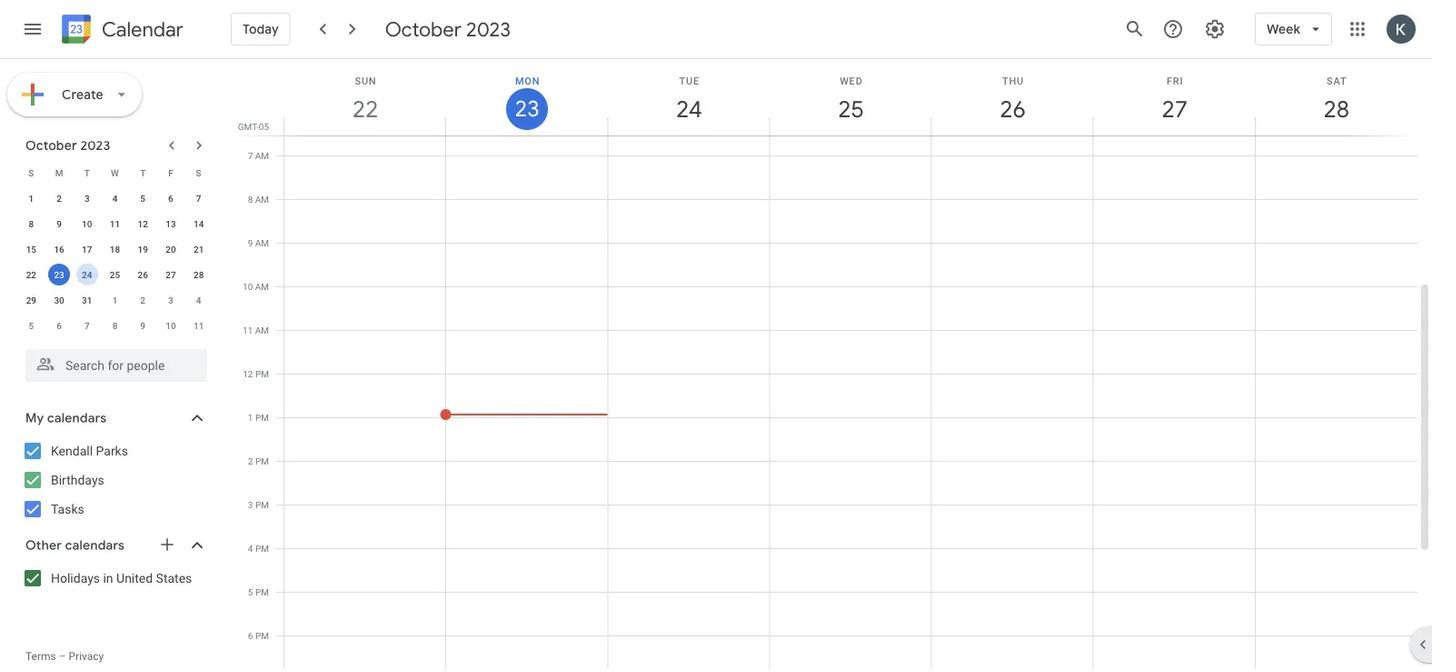 Task type: describe. For each thing, give the bounding box(es) containing it.
14 element
[[188, 213, 210, 235]]

12 for 12 pm
[[243, 368, 253, 379]]

november 3 element
[[160, 289, 182, 311]]

pm for 12 pm
[[255, 368, 269, 379]]

tue
[[680, 75, 700, 86]]

m
[[55, 167, 63, 178]]

2 t from the left
[[140, 167, 146, 178]]

29
[[26, 295, 36, 306]]

28 element
[[188, 264, 210, 285]]

26 inside row
[[138, 269, 148, 280]]

my calendars
[[25, 410, 107, 426]]

fri
[[1167, 75, 1184, 86]]

november 10 element
[[160, 315, 182, 336]]

today
[[243, 21, 279, 37]]

0 vertical spatial 2
[[57, 193, 62, 204]]

1 pm
[[248, 412, 269, 423]]

w
[[111, 167, 119, 178]]

privacy
[[69, 650, 104, 663]]

gmt-05
[[238, 121, 269, 132]]

28 column header
[[1256, 59, 1418, 135]]

22 column header
[[284, 59, 447, 135]]

week button
[[1256, 7, 1333, 51]]

27 inside row
[[166, 269, 176, 280]]

–
[[59, 650, 66, 663]]

4 for 4 pm
[[248, 543, 253, 554]]

holidays
[[51, 571, 100, 586]]

05
[[259, 121, 269, 132]]

21
[[194, 244, 204, 255]]

8 for november 8 element
[[112, 320, 118, 331]]

27 link
[[1155, 88, 1196, 130]]

november 5 element
[[20, 315, 42, 336]]

6 pm
[[248, 630, 269, 641]]

2 pm
[[248, 456, 269, 466]]

wed
[[840, 75, 863, 86]]

26 column header
[[932, 59, 1094, 135]]

terms link
[[25, 650, 56, 663]]

calendars for other calendars
[[65, 537, 125, 554]]

november 11 element
[[188, 315, 210, 336]]

0 vertical spatial 5
[[140, 193, 146, 204]]

birthdays
[[51, 472, 104, 487]]

my calendars list
[[4, 436, 225, 524]]

row containing 29
[[17, 287, 213, 313]]

2 for 2 pm
[[248, 456, 253, 466]]

3 for 'november 3' element
[[168, 295, 173, 306]]

25 inside row
[[110, 269, 120, 280]]

calendars for my calendars
[[47, 410, 107, 426]]

mon 23
[[514, 75, 540, 123]]

25 column header
[[770, 59, 932, 135]]

22 inside 22 column header
[[351, 94, 377, 124]]

11 for 11 am
[[243, 325, 253, 336]]

12 pm
[[243, 368, 269, 379]]

7 am
[[248, 150, 269, 161]]

other calendars
[[25, 537, 125, 554]]

1 for november 1 element
[[112, 295, 118, 306]]

tue 24
[[675, 75, 701, 124]]

october 2023 grid
[[17, 160, 213, 338]]

holidays in united states
[[51, 571, 192, 586]]

23 column header
[[446, 59, 609, 135]]

9 for 9 am
[[248, 237, 253, 248]]

11 am
[[243, 325, 269, 336]]

15 element
[[20, 238, 42, 260]]

23 cell
[[45, 262, 73, 287]]

22 inside 22 "element"
[[26, 269, 36, 280]]

terms – privacy
[[25, 650, 104, 663]]

25 element
[[104, 264, 126, 285]]

pm for 3 pm
[[255, 499, 269, 510]]

row containing 15
[[17, 236, 213, 262]]

24 inside column header
[[675, 94, 701, 124]]

my
[[25, 410, 44, 426]]

sun 22
[[351, 75, 377, 124]]

16
[[54, 244, 64, 255]]

1 vertical spatial october 2023
[[25, 137, 110, 154]]

23 inside cell
[[54, 269, 64, 280]]

18 element
[[104, 238, 126, 260]]

pm for 1 pm
[[255, 412, 269, 423]]

tasks
[[51, 501, 84, 516]]

5 for 'november 5' element
[[29, 320, 34, 331]]

wed 25
[[837, 75, 863, 124]]

pm for 4 pm
[[255, 543, 269, 554]]

grid containing 22
[[233, 59, 1433, 670]]

row containing 5
[[17, 313, 213, 338]]

mon
[[515, 75, 540, 86]]

1 horizontal spatial 6
[[168, 193, 173, 204]]

10 for 10 am
[[243, 281, 253, 292]]

november 4 element
[[188, 289, 210, 311]]

1 vertical spatial 8
[[29, 218, 34, 229]]

27 column header
[[1094, 59, 1256, 135]]

23 link
[[507, 88, 548, 130]]

settings menu image
[[1205, 18, 1227, 40]]

25 link
[[831, 88, 872, 130]]

create button
[[7, 73, 142, 116]]

gmt-
[[238, 121, 259, 132]]

calendar element
[[58, 11, 184, 51]]

november 1 element
[[104, 289, 126, 311]]

26 element
[[132, 264, 154, 285]]

15
[[26, 244, 36, 255]]

calendar heading
[[98, 17, 184, 42]]

30 element
[[48, 289, 70, 311]]

thu
[[1003, 75, 1025, 86]]

28 link
[[1316, 88, 1358, 130]]

week
[[1268, 21, 1301, 37]]

19 element
[[132, 238, 154, 260]]

11 for 11 element on the left top of the page
[[110, 218, 120, 229]]

4 pm
[[248, 543, 269, 554]]

november 9 element
[[132, 315, 154, 336]]

terms
[[25, 650, 56, 663]]

privacy link
[[69, 650, 104, 663]]

27 inside column header
[[1161, 94, 1187, 124]]

28 inside october 2023 grid
[[194, 269, 204, 280]]

Search for people text field
[[36, 349, 196, 382]]



Task type: vqa. For each thing, say whether or not it's contained in the screenshot.
calendars for My calendars
yes



Task type: locate. For each thing, give the bounding box(es) containing it.
1 vertical spatial 25
[[110, 269, 120, 280]]

row group
[[17, 185, 213, 338]]

october up m
[[25, 137, 77, 154]]

2 horizontal spatial 7
[[248, 150, 253, 161]]

3 up 10 element
[[84, 193, 90, 204]]

4 down 28 element
[[196, 295, 201, 306]]

3 pm
[[248, 499, 269, 510]]

22 down sun
[[351, 94, 377, 124]]

7
[[248, 150, 253, 161], [196, 193, 201, 204], [84, 320, 90, 331]]

26 link
[[993, 88, 1034, 130]]

9 down the 'november 2' "element"
[[140, 320, 146, 331]]

in
[[103, 571, 113, 586]]

pm for 5 pm
[[255, 586, 269, 597]]

2 row from the top
[[17, 185, 213, 211]]

27 element
[[160, 264, 182, 285]]

0 horizontal spatial 9
[[57, 218, 62, 229]]

1 down 25 element
[[112, 295, 118, 306]]

am for 11 am
[[255, 325, 269, 336]]

2 horizontal spatial 2
[[248, 456, 253, 466]]

row down w
[[17, 185, 213, 211]]

25 down 18
[[110, 269, 120, 280]]

3 row from the top
[[17, 211, 213, 236]]

parks
[[96, 443, 128, 458]]

october up 22 column header
[[385, 16, 462, 42]]

main drawer image
[[22, 18, 44, 40]]

sun
[[355, 75, 377, 86]]

0 horizontal spatial 7
[[84, 320, 90, 331]]

12
[[138, 218, 148, 229], [243, 368, 253, 379]]

24 up 31
[[82, 269, 92, 280]]

calendars inside dropdown button
[[65, 537, 125, 554]]

row containing 1
[[17, 185, 213, 211]]

calendars
[[47, 410, 107, 426], [65, 537, 125, 554]]

5
[[140, 193, 146, 204], [29, 320, 34, 331], [248, 586, 253, 597]]

11
[[110, 218, 120, 229], [194, 320, 204, 331], [243, 325, 253, 336]]

8 am
[[248, 194, 269, 205]]

3 up 4 pm on the left of the page
[[248, 499, 253, 510]]

26 down thu
[[999, 94, 1025, 124]]

0 horizontal spatial 24
[[82, 269, 92, 280]]

row up november 1 element
[[17, 262, 213, 287]]

1 horizontal spatial 24
[[675, 94, 701, 124]]

23 inside mon 23
[[514, 95, 539, 123]]

2 vertical spatial 5
[[248, 586, 253, 597]]

8 inside grid
[[248, 194, 253, 205]]

am for 10 am
[[255, 281, 269, 292]]

2 horizontal spatial 9
[[248, 237, 253, 248]]

28 inside column header
[[1323, 94, 1349, 124]]

13
[[166, 218, 176, 229]]

12 inside row group
[[138, 218, 148, 229]]

2 horizontal spatial 11
[[243, 325, 253, 336]]

2 s from the left
[[196, 167, 202, 178]]

calendars inside dropdown button
[[47, 410, 107, 426]]

1 vertical spatial 12
[[243, 368, 253, 379]]

1 horizontal spatial 27
[[1161, 94, 1187, 124]]

23 up 30
[[54, 269, 64, 280]]

0 horizontal spatial 2023
[[80, 137, 110, 154]]

1 t from the left
[[84, 167, 90, 178]]

kendall parks
[[51, 443, 128, 458]]

0 horizontal spatial 10
[[82, 218, 92, 229]]

4 am from the top
[[255, 281, 269, 292]]

8 inside november 8 element
[[112, 320, 118, 331]]

t left f
[[140, 167, 146, 178]]

0 horizontal spatial 6
[[57, 320, 62, 331]]

kendall
[[51, 443, 93, 458]]

1 vertical spatial october
[[25, 137, 77, 154]]

create
[[62, 86, 104, 103]]

0 vertical spatial 4
[[112, 193, 118, 204]]

1 s from the left
[[28, 167, 34, 178]]

am for 8 am
[[255, 194, 269, 205]]

6 pm from the top
[[255, 586, 269, 597]]

10 for 10 element
[[82, 218, 92, 229]]

4 inside grid
[[248, 543, 253, 554]]

10 down 'november 3' element
[[166, 320, 176, 331]]

8 down '7 am' on the top left
[[248, 194, 253, 205]]

19
[[138, 244, 148, 255]]

10 up 17
[[82, 218, 92, 229]]

1 horizontal spatial october 2023
[[385, 16, 511, 42]]

4 pm from the top
[[255, 499, 269, 510]]

0 horizontal spatial 5
[[29, 320, 34, 331]]

2
[[57, 193, 62, 204], [140, 295, 146, 306], [248, 456, 253, 466]]

1 vertical spatial 6
[[57, 320, 62, 331]]

row containing 8
[[17, 211, 213, 236]]

10 element
[[76, 213, 98, 235]]

0 vertical spatial october 2023
[[385, 16, 511, 42]]

am down 8 am
[[255, 237, 269, 248]]

2 down m
[[57, 193, 62, 204]]

4 for november 4 element
[[196, 295, 201, 306]]

17 element
[[76, 238, 98, 260]]

2 horizontal spatial 3
[[248, 499, 253, 510]]

11 up 18
[[110, 218, 120, 229]]

1 vertical spatial 7
[[196, 193, 201, 204]]

states
[[156, 571, 192, 586]]

1 vertical spatial 23
[[54, 269, 64, 280]]

0 vertical spatial 2023
[[466, 16, 511, 42]]

7 down 31 'element'
[[84, 320, 90, 331]]

6
[[168, 193, 173, 204], [57, 320, 62, 331], [248, 630, 253, 641]]

1 vertical spatial 9
[[248, 237, 253, 248]]

1 pm from the top
[[255, 368, 269, 379]]

1 horizontal spatial 7
[[196, 193, 201, 204]]

row group containing 1
[[17, 185, 213, 338]]

2023 up 23 column header
[[466, 16, 511, 42]]

28 down sat
[[1323, 94, 1349, 124]]

am down 05
[[255, 150, 269, 161]]

1 horizontal spatial 11
[[194, 320, 204, 331]]

0 horizontal spatial t
[[84, 167, 90, 178]]

30
[[54, 295, 64, 306]]

row down 25 element
[[17, 287, 213, 313]]

2 vertical spatial 4
[[248, 543, 253, 554]]

am up 9 am
[[255, 194, 269, 205]]

4 up 11 element on the left top of the page
[[112, 193, 118, 204]]

2 for the 'november 2' "element"
[[140, 295, 146, 306]]

pm for 6 pm
[[255, 630, 269, 641]]

24 cell
[[73, 262, 101, 287]]

2023 down create
[[80, 137, 110, 154]]

7 row from the top
[[17, 313, 213, 338]]

14
[[194, 218, 204, 229]]

2 inside the 'november 2' "element"
[[140, 295, 146, 306]]

27 down fri
[[1161, 94, 1187, 124]]

2 down 26 element
[[140, 295, 146, 306]]

0 horizontal spatial 4
[[112, 193, 118, 204]]

2 vertical spatial 10
[[166, 320, 176, 331]]

23 down "mon"
[[514, 95, 539, 123]]

7 pm from the top
[[255, 630, 269, 641]]

0 vertical spatial 27
[[1161, 94, 1187, 124]]

27
[[1161, 94, 1187, 124], [166, 269, 176, 280]]

pm
[[255, 368, 269, 379], [255, 412, 269, 423], [255, 456, 269, 466], [255, 499, 269, 510], [255, 543, 269, 554], [255, 586, 269, 597], [255, 630, 269, 641]]

s right f
[[196, 167, 202, 178]]

sat
[[1328, 75, 1348, 86]]

22 link
[[345, 88, 386, 130]]

6 down f
[[168, 193, 173, 204]]

26 inside column header
[[999, 94, 1025, 124]]

1
[[29, 193, 34, 204], [112, 295, 118, 306], [248, 412, 253, 423]]

s
[[28, 167, 34, 178], [196, 167, 202, 178]]

0 vertical spatial 1
[[29, 193, 34, 204]]

pm for 2 pm
[[255, 456, 269, 466]]

calendars up kendall
[[47, 410, 107, 426]]

10 am
[[243, 281, 269, 292]]

0 horizontal spatial 2
[[57, 193, 62, 204]]

9
[[57, 218, 62, 229], [248, 237, 253, 248], [140, 320, 146, 331]]

0 horizontal spatial october 2023
[[25, 137, 110, 154]]

november 6 element
[[48, 315, 70, 336]]

11 for november 11 element
[[194, 320, 204, 331]]

17
[[82, 244, 92, 255]]

0 horizontal spatial october
[[25, 137, 77, 154]]

pm up 4 pm on the left of the page
[[255, 499, 269, 510]]

1 vertical spatial 24
[[82, 269, 92, 280]]

0 horizontal spatial 22
[[26, 269, 36, 280]]

4 row from the top
[[17, 236, 213, 262]]

5 row from the top
[[17, 262, 213, 287]]

2 horizontal spatial 8
[[248, 194, 253, 205]]

row containing s
[[17, 160, 213, 185]]

2 down the 1 pm
[[248, 456, 253, 466]]

row up 18 element
[[17, 211, 213, 236]]

november 8 element
[[104, 315, 126, 336]]

25 inside wed 25
[[837, 94, 863, 124]]

25
[[837, 94, 863, 124], [110, 269, 120, 280]]

2 pm from the top
[[255, 412, 269, 423]]

10
[[82, 218, 92, 229], [243, 281, 253, 292], [166, 320, 176, 331]]

22
[[351, 94, 377, 124], [26, 269, 36, 280]]

0 horizontal spatial 3
[[84, 193, 90, 204]]

1 horizontal spatial s
[[196, 167, 202, 178]]

6 for 6 pm
[[248, 630, 253, 641]]

1 vertical spatial 1
[[112, 295, 118, 306]]

2 am from the top
[[255, 194, 269, 205]]

fri 27
[[1161, 75, 1187, 124]]

9 up 16 element
[[57, 218, 62, 229]]

10 up 11 am
[[243, 281, 253, 292]]

4
[[112, 193, 118, 204], [196, 295, 201, 306], [248, 543, 253, 554]]

9 am
[[248, 237, 269, 248]]

1 horizontal spatial 10
[[166, 320, 176, 331]]

1 vertical spatial 2
[[140, 295, 146, 306]]

18
[[110, 244, 120, 255]]

0 vertical spatial 23
[[514, 95, 539, 123]]

3 up november 10 element
[[168, 295, 173, 306]]

2 vertical spatial 6
[[248, 630, 253, 641]]

28
[[1323, 94, 1349, 124], [194, 269, 204, 280]]

row
[[17, 160, 213, 185], [17, 185, 213, 211], [17, 211, 213, 236], [17, 236, 213, 262], [17, 262, 213, 287], [17, 287, 213, 313], [17, 313, 213, 338]]

add other calendars image
[[158, 536, 176, 554]]

11 element
[[104, 213, 126, 235]]

1 horizontal spatial 22
[[351, 94, 377, 124]]

0 vertical spatial 28
[[1323, 94, 1349, 124]]

24 inside cell
[[82, 269, 92, 280]]

23, today element
[[48, 264, 70, 285]]

november 7 element
[[76, 315, 98, 336]]

1 vertical spatial 28
[[194, 269, 204, 280]]

2 vertical spatial 8
[[112, 320, 118, 331]]

october 2023
[[385, 16, 511, 42], [25, 137, 110, 154]]

1 horizontal spatial 1
[[112, 295, 118, 306]]

24 column header
[[608, 59, 771, 135]]

october
[[385, 16, 462, 42], [25, 137, 77, 154]]

0 horizontal spatial 12
[[138, 218, 148, 229]]

2023
[[466, 16, 511, 42], [80, 137, 110, 154]]

31 element
[[76, 289, 98, 311]]

4 up 5 pm
[[248, 543, 253, 554]]

1 horizontal spatial 4
[[196, 295, 201, 306]]

2 horizontal spatial 10
[[243, 281, 253, 292]]

24 down tue
[[675, 94, 701, 124]]

0 horizontal spatial 28
[[194, 269, 204, 280]]

8
[[248, 194, 253, 205], [29, 218, 34, 229], [112, 320, 118, 331]]

am down 9 am
[[255, 281, 269, 292]]

other
[[25, 537, 62, 554]]

9 for november 9 element
[[140, 320, 146, 331]]

1 horizontal spatial 5
[[140, 193, 146, 204]]

5 pm from the top
[[255, 543, 269, 554]]

6 row from the top
[[17, 287, 213, 313]]

am for 7 am
[[255, 150, 269, 161]]

am for 9 am
[[255, 237, 269, 248]]

12 for 12
[[138, 218, 148, 229]]

0 vertical spatial 3
[[84, 193, 90, 204]]

16 element
[[48, 238, 70, 260]]

row down november 1 element
[[17, 313, 213, 338]]

28 down 21
[[194, 269, 204, 280]]

my calendars button
[[4, 404, 225, 433]]

8 for 8 am
[[248, 194, 253, 205]]

1 up 15 element at top left
[[29, 193, 34, 204]]

row up 25 element
[[17, 236, 213, 262]]

f
[[168, 167, 173, 178]]

1 horizontal spatial 2023
[[466, 16, 511, 42]]

22 up the 29
[[26, 269, 36, 280]]

pm down 5 pm
[[255, 630, 269, 641]]

united
[[116, 571, 153, 586]]

3 pm from the top
[[255, 456, 269, 466]]

0 vertical spatial october
[[385, 16, 462, 42]]

2 horizontal spatial 1
[[248, 412, 253, 423]]

2 vertical spatial 9
[[140, 320, 146, 331]]

pm down 4 pm on the left of the page
[[255, 586, 269, 597]]

1 horizontal spatial t
[[140, 167, 146, 178]]

1 horizontal spatial 26
[[999, 94, 1025, 124]]

0 horizontal spatial s
[[28, 167, 34, 178]]

0 horizontal spatial 1
[[29, 193, 34, 204]]

7 up 14 element
[[196, 193, 201, 204]]

sat 28
[[1323, 75, 1349, 124]]

7 for 7 am
[[248, 150, 253, 161]]

5 pm
[[248, 586, 269, 597]]

pm up the 1 pm
[[255, 368, 269, 379]]

1 vertical spatial 27
[[166, 269, 176, 280]]

6 down 5 pm
[[248, 630, 253, 641]]

20 element
[[160, 238, 182, 260]]

11 down 10 am at the top left
[[243, 325, 253, 336]]

1 am from the top
[[255, 150, 269, 161]]

1 for 1 pm
[[248, 412, 253, 423]]

6 for november 6 element
[[57, 320, 62, 331]]

27 down 20
[[166, 269, 176, 280]]

7 down gmt-
[[248, 150, 253, 161]]

0 vertical spatial 10
[[82, 218, 92, 229]]

1 horizontal spatial 9
[[140, 320, 146, 331]]

5 down 4 pm on the left of the page
[[248, 586, 253, 597]]

1 horizontal spatial 28
[[1323, 94, 1349, 124]]

0 horizontal spatial 27
[[166, 269, 176, 280]]

5 down 29 element
[[29, 320, 34, 331]]

pm up 5 pm
[[255, 543, 269, 554]]

1 horizontal spatial 25
[[837, 94, 863, 124]]

24 element
[[76, 264, 98, 285]]

am up 12 pm
[[255, 325, 269, 336]]

2 horizontal spatial 4
[[248, 543, 253, 554]]

24
[[675, 94, 701, 124], [82, 269, 92, 280]]

24 link
[[669, 88, 710, 130]]

8 up 15 element at top left
[[29, 218, 34, 229]]

1 vertical spatial 5
[[29, 320, 34, 331]]

1 horizontal spatial 2
[[140, 295, 146, 306]]

calendar
[[102, 17, 184, 42]]

pm up 2 pm
[[255, 412, 269, 423]]

3 am from the top
[[255, 237, 269, 248]]

1 horizontal spatial 3
[[168, 295, 173, 306]]

6 down the 30 element
[[57, 320, 62, 331]]

29 element
[[20, 289, 42, 311]]

12 down 11 am
[[243, 368, 253, 379]]

pm down the 1 pm
[[255, 456, 269, 466]]

0 vertical spatial 22
[[351, 94, 377, 124]]

thu 26
[[999, 75, 1025, 124]]

3 for 3 pm
[[248, 499, 253, 510]]

5 for 5 pm
[[248, 586, 253, 597]]

2 vertical spatial 7
[[84, 320, 90, 331]]

9 up 10 am at the top left
[[248, 237, 253, 248]]

november 2 element
[[132, 289, 154, 311]]

0 vertical spatial 12
[[138, 218, 148, 229]]

13 element
[[160, 213, 182, 235]]

0 vertical spatial 26
[[999, 94, 1025, 124]]

23
[[514, 95, 539, 123], [54, 269, 64, 280]]

26 down "19"
[[138, 269, 148, 280]]

25 down wed
[[837, 94, 863, 124]]

20
[[166, 244, 176, 255]]

today button
[[231, 7, 291, 51]]

2 vertical spatial 2
[[248, 456, 253, 466]]

t right m
[[84, 167, 90, 178]]

8 down november 1 element
[[112, 320, 118, 331]]

0 vertical spatial 8
[[248, 194, 253, 205]]

22 element
[[20, 264, 42, 285]]

grid
[[233, 59, 1433, 670]]

0 vertical spatial 25
[[837, 94, 863, 124]]

None search field
[[0, 342, 225, 382]]

11 down november 4 element
[[194, 320, 204, 331]]

1 down 12 pm
[[248, 412, 253, 423]]

s left m
[[28, 167, 34, 178]]

1 row from the top
[[17, 160, 213, 185]]

0 vertical spatial 9
[[57, 218, 62, 229]]

0 horizontal spatial 26
[[138, 269, 148, 280]]

row up 11 element on the left top of the page
[[17, 160, 213, 185]]

21 element
[[188, 238, 210, 260]]

1 vertical spatial 2023
[[80, 137, 110, 154]]

0 vertical spatial 6
[[168, 193, 173, 204]]

0 horizontal spatial 11
[[110, 218, 120, 229]]

t
[[84, 167, 90, 178], [140, 167, 146, 178]]

5 up 12 element
[[140, 193, 146, 204]]

calendars up the in
[[65, 537, 125, 554]]

other calendars button
[[4, 531, 225, 560]]

7 for "november 7" element
[[84, 320, 90, 331]]

1 horizontal spatial 23
[[514, 95, 539, 123]]

1 vertical spatial calendars
[[65, 537, 125, 554]]

am
[[255, 150, 269, 161], [255, 194, 269, 205], [255, 237, 269, 248], [255, 281, 269, 292], [255, 325, 269, 336]]

12 up "19"
[[138, 218, 148, 229]]

12 element
[[132, 213, 154, 235]]

1 vertical spatial 22
[[26, 269, 36, 280]]

31
[[82, 295, 92, 306]]

1 horizontal spatial 8
[[112, 320, 118, 331]]

0 horizontal spatial 25
[[110, 269, 120, 280]]

2 horizontal spatial 5
[[248, 586, 253, 597]]

row containing 22
[[17, 262, 213, 287]]

10 for november 10 element
[[166, 320, 176, 331]]

5 am from the top
[[255, 325, 269, 336]]

2 vertical spatial 1
[[248, 412, 253, 423]]

1 horizontal spatial 12
[[243, 368, 253, 379]]



